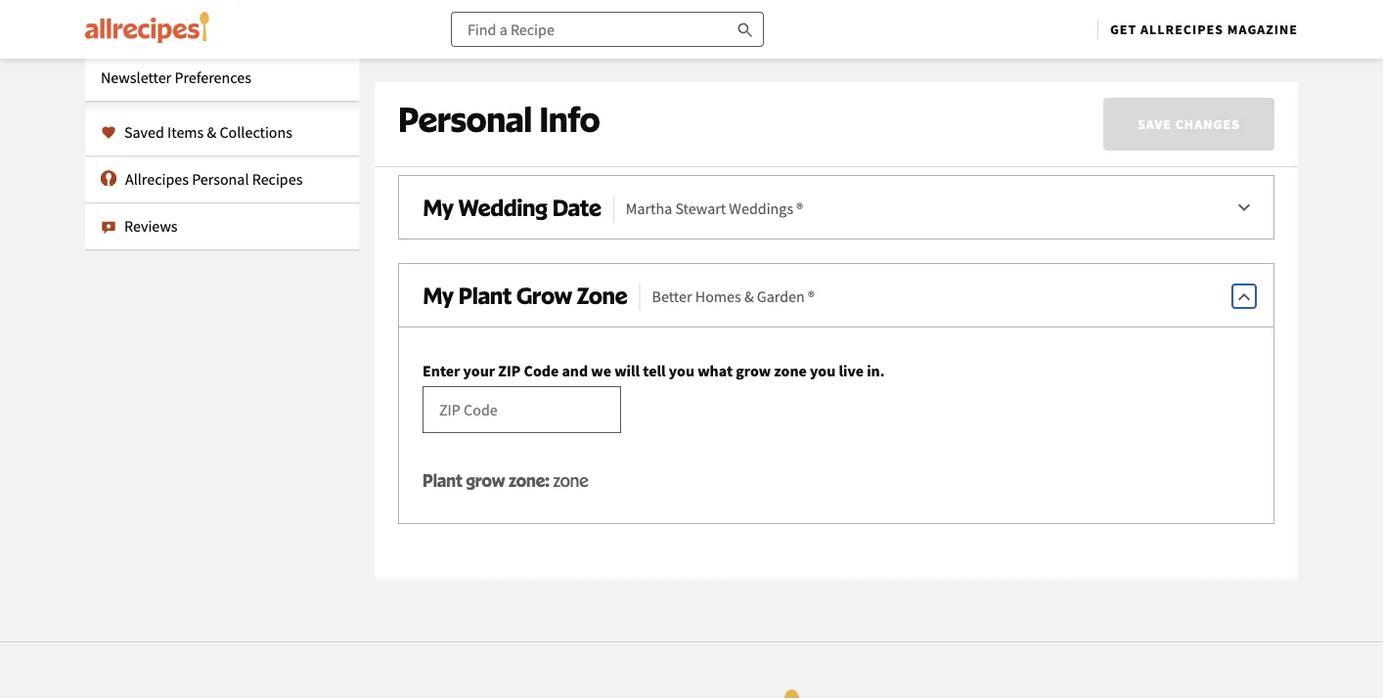 Task type: locate. For each thing, give the bounding box(es) containing it.
info up date
[[539, 98, 600, 140]]

weddings
[[729, 199, 794, 218]]

0 vertical spatial personal
[[398, 98, 532, 140]]

personal info
[[398, 98, 600, 140]]

allrecipes
[[1141, 21, 1224, 38], [125, 170, 189, 189]]

allrecipes personal recipes link
[[85, 156, 359, 203]]

3 my from the top
[[423, 193, 454, 221]]

1 horizontal spatial personal
[[398, 98, 532, 140]]

0 vertical spatial &
[[207, 123, 216, 142]]

® right weddings
[[797, 199, 803, 218]]

plant grow zone: zone
[[423, 470, 589, 491]]

4 my from the top
[[423, 281, 454, 309]]

zone:
[[509, 470, 550, 491]]

allrecipes personal recipes
[[125, 170, 303, 189]]

0 vertical spatial ®
[[601, 111, 608, 130]]

wedding
[[459, 193, 548, 221]]

newsletter preferences link
[[85, 54, 359, 101]]

you left live
[[810, 361, 836, 381]]

& right homes
[[744, 287, 754, 306]]

grow
[[736, 361, 771, 381], [466, 470, 505, 491]]

will
[[615, 361, 640, 381]]

® right "garden"
[[808, 287, 815, 306]]

2 you from the left
[[810, 361, 836, 381]]

saved
[[124, 123, 164, 142]]

0 vertical spatial chevron image
[[1233, 21, 1256, 44]]

1 chevron image from the top
[[1233, 21, 1256, 44]]

1 vertical spatial chevron image
[[1233, 109, 1256, 132]]

& right items in the left top of the page
[[207, 123, 216, 142]]

personal
[[398, 98, 532, 140], [192, 170, 249, 189]]

zone
[[774, 361, 807, 381], [553, 470, 589, 491]]

0 horizontal spatial personal
[[192, 170, 249, 189]]

grow right what on the right bottom
[[736, 361, 771, 381]]

&
[[207, 123, 216, 142], [744, 287, 754, 306]]

zone right zone:
[[553, 470, 589, 491]]

Search text field
[[451, 12, 764, 47]]

saved items & collections link
[[85, 109, 359, 156]]

3 chevron image from the top
[[1233, 285, 1256, 308]]

2 chevron image from the top
[[1233, 109, 1256, 132]]

martha
[[626, 199, 672, 218]]

1 vertical spatial info
[[539, 98, 600, 140]]

reviews
[[124, 217, 178, 236]]

stewart
[[675, 199, 726, 218]]

my left wedding
[[423, 193, 454, 221]]

1 you from the left
[[669, 361, 695, 381]]

2 vertical spatial chevron image
[[1233, 285, 1256, 308]]

reviews link
[[85, 203, 359, 250]]

® right paws
[[601, 111, 608, 130]]

my up enter
[[423, 281, 454, 309]]

code
[[524, 361, 559, 381]]

recipes
[[252, 170, 303, 189]]

1 horizontal spatial allrecipes
[[1141, 21, 1224, 38]]

2 my from the top
[[423, 105, 454, 133]]

allrecipes inside allrecipes personal recipes link
[[125, 170, 189, 189]]

my for my wedding date
[[423, 193, 454, 221]]

1 horizontal spatial you
[[810, 361, 836, 381]]

1 horizontal spatial &
[[744, 287, 754, 306]]

tell
[[643, 361, 666, 381]]

1 vertical spatial &
[[744, 287, 754, 306]]

magazine
[[1228, 21, 1298, 38]]

my for my basic info
[[423, 17, 454, 45]]

& for garden
[[744, 287, 754, 306]]

better homes & garden ®
[[652, 287, 815, 306]]

1 my from the top
[[423, 17, 454, 45]]

0 vertical spatial zone
[[774, 361, 807, 381]]

info right basic
[[516, 17, 557, 45]]

personal down basic
[[398, 98, 532, 140]]

newsletter
[[101, 68, 171, 88]]

0 horizontal spatial &
[[207, 123, 216, 142]]

personal down saved items & collections link in the top left of the page
[[192, 170, 249, 189]]

1 vertical spatial personal
[[192, 170, 249, 189]]

0 horizontal spatial allrecipes
[[125, 170, 189, 189]]

allrecipes right get
[[1141, 21, 1224, 38]]

plant
[[459, 281, 512, 309], [423, 470, 463, 491]]

0 horizontal spatial grow
[[466, 470, 505, 491]]

0 horizontal spatial zone
[[553, 470, 589, 491]]

®
[[601, 111, 608, 130], [797, 199, 803, 218], [808, 287, 815, 306]]

you right tell
[[669, 361, 695, 381]]

grow left zone:
[[466, 470, 505, 491]]

date
[[552, 193, 602, 221]]

1 horizontal spatial grow
[[736, 361, 771, 381]]

daily
[[528, 111, 561, 130]]

chevron image
[[1233, 21, 1256, 44], [1233, 109, 1256, 132], [1233, 285, 1256, 308]]

2 vertical spatial ®
[[808, 287, 815, 306]]

1 horizontal spatial ®
[[797, 199, 803, 218]]

change password
[[101, 21, 216, 41]]

1 vertical spatial zone
[[553, 470, 589, 491]]

pets
[[459, 105, 504, 133]]

1 vertical spatial allrecipes
[[125, 170, 189, 189]]

0 horizontal spatial you
[[669, 361, 695, 381]]

info
[[516, 17, 557, 45], [539, 98, 600, 140]]

0 vertical spatial info
[[516, 17, 557, 45]]

plant left zone:
[[423, 470, 463, 491]]

0 vertical spatial plant
[[459, 281, 512, 309]]

change password link
[[85, 7, 359, 54]]

my
[[423, 17, 454, 45], [423, 105, 454, 133], [423, 193, 454, 221], [423, 281, 454, 309]]

newsletter preferences
[[101, 68, 251, 88]]

1 vertical spatial ®
[[797, 199, 803, 218]]

my left pets
[[423, 105, 454, 133]]

you
[[669, 361, 695, 381], [810, 361, 836, 381]]

zone left live
[[774, 361, 807, 381]]

allrecipes up reviews
[[125, 170, 189, 189]]

my left basic
[[423, 17, 454, 45]]

enter
[[423, 361, 460, 381]]

plant left grow
[[459, 281, 512, 309]]

0 vertical spatial grow
[[736, 361, 771, 381]]

saved items & collections
[[124, 123, 292, 142]]



Task type: vqa. For each thing, say whether or not it's contained in the screenshot.
the topmost &
yes



Task type: describe. For each thing, give the bounding box(es) containing it.
chevron image
[[1233, 197, 1256, 220]]

your
[[463, 361, 495, 381]]

my for my plant grow zone
[[423, 281, 454, 309]]

what
[[698, 361, 733, 381]]

homes
[[695, 287, 741, 306]]

1 horizontal spatial zone
[[774, 361, 807, 381]]

and
[[562, 361, 588, 381]]

2 horizontal spatial ®
[[808, 287, 815, 306]]

chevron image for my pets
[[1233, 109, 1256, 132]]

get allrecipes magazine
[[1110, 21, 1298, 38]]

garden
[[757, 287, 805, 306]]

0 vertical spatial allrecipes
[[1141, 21, 1224, 38]]

live
[[839, 361, 864, 381]]

in.
[[867, 361, 885, 381]]

daily paws ®
[[528, 111, 608, 130]]

zip
[[498, 361, 521, 381]]

we
[[591, 361, 611, 381]]

preferences
[[175, 68, 251, 88]]

0 horizontal spatial ®
[[601, 111, 608, 130]]

martha stewart weddings ®
[[626, 199, 803, 218]]

my basic info
[[423, 17, 557, 45]]

1 vertical spatial plant
[[423, 470, 463, 491]]

my plant grow zone
[[423, 281, 628, 309]]

my wedding date
[[423, 193, 602, 221]]

zone
[[577, 281, 628, 309]]

my for my pets
[[423, 105, 454, 133]]

change
[[101, 21, 150, 41]]

chevron image for my plant grow zone
[[1233, 285, 1256, 308]]

password
[[153, 21, 216, 41]]

grow
[[517, 281, 572, 309]]

enter your zip code and we will tell you what grow zone you live in.
[[423, 361, 885, 381]]

get
[[1110, 21, 1137, 38]]

get allrecipes magazine link
[[1110, 21, 1298, 38]]

collections
[[220, 123, 292, 142]]

better
[[652, 287, 692, 306]]

Enter your ZIP Code and we will tell you what grow zone you live in. field
[[423, 386, 621, 433]]

1 vertical spatial grow
[[466, 470, 505, 491]]

my pets
[[423, 105, 504, 133]]

items
[[167, 123, 204, 142]]

paws
[[564, 111, 598, 130]]

basic
[[459, 17, 511, 45]]

& for collections
[[207, 123, 216, 142]]



